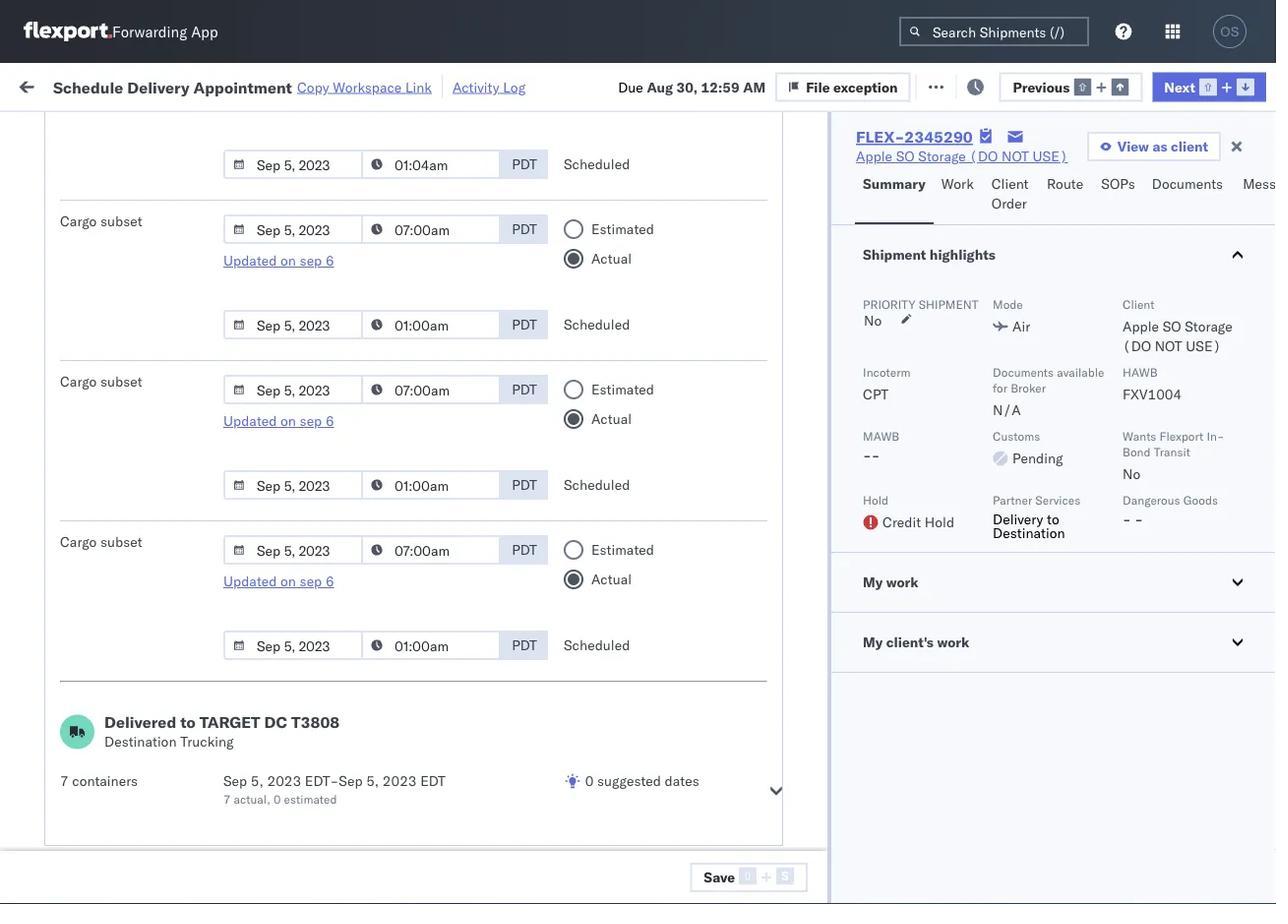 Task type: vqa. For each thing, say whether or not it's contained in the screenshot.
Karl Lagerfeld International B.V c/o Bleckmann
no



Task type: describe. For each thing, give the bounding box(es) containing it.
4 shanghai p from the top
[[1212, 731, 1276, 748]]

ca up schiphol,
[[45, 480, 64, 497]]

by:
[[71, 121, 90, 138]]

resize handle column header for consignee button
[[1021, 153, 1045, 904]]

flex- for 2258423
[[1086, 298, 1129, 315]]

12:59 right filters
[[701, 78, 740, 95]]

message
[[213, 76, 268, 93]]

so down flex-2345290 on the top of page
[[896, 148, 915, 165]]

apple up bosch
[[730, 601, 767, 618]]

appointment up york,
[[157, 730, 238, 747]]

resize handle column header for client name button
[[825, 153, 848, 904]]

lcl
[[646, 428, 670, 445]]

angeles
[[211, 200, 261, 217]]

2 pdt from the top
[[512, 220, 537, 238]]

1 vertical spatial schedule delivery appointment button
[[45, 426, 242, 447]]

2 xiaoyu test client from the left
[[858, 644, 970, 661]]

forwarding app
[[112, 22, 218, 41]]

3 shanghai p from the top
[[1212, 601, 1276, 618]]

estimated for third mmm d, yyyy text box from the bottom
[[591, 220, 654, 238]]

flexport. image
[[24, 22, 112, 41]]

0 horizontal spatial file
[[806, 78, 830, 95]]

ocean lcl
[[602, 428, 670, 445]]

storage up my client's work
[[920, 601, 968, 618]]

from down airport,
[[122, 340, 150, 357]]

pm for 3:59
[[350, 514, 372, 531]]

1 pdt from the top
[[512, 155, 537, 173]]

1 xiaoyu test client from the left
[[730, 644, 842, 661]]

1 bangkok, from the top
[[1212, 774, 1271, 791]]

los angele
[[1212, 211, 1276, 228]]

19,
[[452, 168, 474, 185]]

updated on sep 6 for first mmm d, yyyy text box from the bottom's updated on sep 6 button
[[223, 412, 334, 430]]

scheduled for -- : -- -- text field for first mmm d, yyyy text box from the bottom
[[564, 476, 630, 493]]

apple so storage (do not use) up 'integration test account - suitsupply' at the right of page
[[856, 148, 1068, 165]]

1919147
[[1129, 384, 1189, 401]]

pickup inside confirm pickup from new york, ny / newark, nj
[[75, 763, 118, 780]]

from down confirm pickup from los angeles, ca button
[[153, 373, 182, 391]]

apple so storage (do not use) down bosch ocean test
[[730, 731, 942, 748]]

delivery down confirm pickup from los angeles, ca button
[[107, 427, 158, 444]]

mawb --
[[863, 429, 900, 464]]

so up priority shipment
[[898, 254, 917, 272]]

yantian
[[1212, 471, 1259, 488]]

documents down actual,
[[195, 816, 267, 833]]

apple so storage (do not use) up my client's work
[[858, 601, 1070, 618]]

updated on sep 6 button for 1st -- : -- -- text box from the bottom of the page mmm d, yyyy text field
[[223, 573, 334, 590]]

delivery inside 'button'
[[99, 167, 150, 184]]

mdt, right 1:00
[[376, 644, 411, 661]]

-- for bosch ocean test
[[858, 687, 875, 705]]

3 shanghai from the top
[[1212, 601, 1271, 618]]

pending
[[1013, 450, 1063, 467]]

bosch
[[730, 687, 769, 705]]

1 scheduled from the top
[[564, 155, 630, 173]]

my client's work
[[863, 634, 970, 651]]

3 schedule pickup from los angeles, ca from the top
[[45, 677, 265, 713]]

ca up newark,
[[45, 696, 64, 713]]

target
[[199, 712, 260, 732]]

confirm for confirm pickup from los angeles, ca
[[22, 340, 72, 357]]

resize handle column header for deadline button
[[500, 153, 523, 904]]

shanghai for the topmost schedule delivery appointment button
[[1212, 254, 1271, 272]]

aug down 1:00 am mdt, sep 11, 2023
[[423, 731, 449, 748]]

0 suggested dates
[[585, 772, 699, 790]]

7 containers
[[60, 772, 138, 790]]

los up 'amsterdam'
[[185, 460, 208, 477]]

shanghai, for vandelay west
[[1212, 341, 1275, 358]]

documents down 'netherlands'
[[45, 566, 116, 584]]

flex- for 1893088
[[1086, 471, 1129, 488]]

1 horizontal spatial exception
[[1019, 76, 1084, 93]]

so up bosch ocean test
[[770, 601, 789, 618]]

12:59 for ocean fcl
[[317, 384, 355, 401]]

storage up apparel
[[792, 254, 840, 272]]

from inside "confirm pickup from amsterdam airport schiphol, haarlemmermeer, netherlands"
[[141, 503, 170, 521]]

storage up bosch ocean test
[[792, 601, 840, 618]]

2258423
[[1129, 298, 1189, 315]]

apple down the my work
[[858, 601, 894, 618]]

karl for flex-2130383
[[1027, 557, 1052, 575]]

flex-2318555
[[1086, 168, 1189, 185]]

0 vertical spatial no
[[864, 312, 882, 329]]

flexport inside wants flexport in- bond transit no
[[1160, 429, 1204, 443]]

delivery inside button
[[147, 600, 197, 617]]

1 horizontal spatial sep
[[339, 772, 363, 790]]

schedule pickup from los angeles international airport
[[45, 200, 261, 237]]

snooze
[[533, 161, 572, 176]]

12:59 am mdt, jun 15, 2023
[[317, 428, 508, 445]]

route button
[[1039, 166, 1094, 224]]

next button
[[1153, 72, 1266, 102]]

studio
[[730, 298, 771, 315]]

3 actual from the top
[[591, 410, 632, 428]]

consignee down west
[[949, 384, 1015, 401]]

aug right due
[[647, 78, 673, 95]]

os button
[[1207, 9, 1253, 54]]

haarlemmermeer,
[[104, 523, 216, 540]]

upload customs clearance documents up the of
[[45, 547, 216, 584]]

6 for third mmm d, yyyy text box from the bottom
[[326, 252, 334, 269]]

angeles, for confirm pickup from los angeles, ca link
[[180, 340, 234, 357]]

1 subset from the top
[[100, 213, 142, 230]]

2 5, from the left
[[366, 772, 379, 790]]

barajas
[[45, 307, 92, 324]]

schedule delivery appointment for schedule delivery appointment link corresponding to the topmost schedule delivery appointment button
[[41, 253, 238, 271]]

schedule delivery appointment copy workspace link
[[53, 77, 432, 97]]

so up studio apparel
[[770, 254, 789, 272]]

vandelay west
[[858, 341, 950, 358]]

apple up priority
[[858, 254, 894, 272]]

use) down my client's work
[[907, 731, 942, 748]]

/
[[242, 763, 251, 780]]

departure p
[[1212, 161, 1276, 176]]

schedule pickup from madrid– barajas airport, madrid, spain link
[[45, 286, 279, 325]]

2 vertical spatial schedule delivery appointment button
[[41, 729, 238, 750]]

schedule delivery appointment link for middle schedule delivery appointment button
[[45, 426, 242, 445]]

3 subset from the top
[[100, 533, 142, 551]]

sep 5, 2023 edt - sep 5, 2023 edt 7 actual, 0 estimated
[[223, 772, 446, 806]]

so down bosch ocean test
[[770, 731, 789, 748]]

0 horizontal spatial exception
[[834, 78, 898, 95]]

suitsupply
[[1027, 168, 1093, 185]]

scheduled for -- : -- -- text field associated with third mmm d, yyyy text box from the bottom
[[564, 316, 630, 333]]

destination inside delivered to target dc t3808 destination trucking
[[104, 733, 177, 750]]

shanghai,  for vandelay west
[[1212, 341, 1276, 358]]

order
[[992, 195, 1027, 212]]

flex- for 1857563
[[1086, 211, 1129, 228]]

sep for 1st -- : -- -- text box from the bottom of the page mmm d, yyyy text field updated on sep 6 button
[[300, 573, 322, 590]]

5 fcl from the top
[[646, 644, 671, 661]]

estimated
[[284, 792, 337, 806]]

5 ocean fcl from the top
[[602, 644, 671, 661]]

flex id button
[[1045, 156, 1183, 176]]

upload proof of delivery link
[[45, 599, 197, 618]]

kaohsiung
[[1212, 428, 1276, 445]]

netherlands
[[41, 543, 118, 560]]

flex-1893088
[[1086, 471, 1189, 488]]

schedule inside schedule pickup from madrid– barajas airport, madrid, spain
[[45, 287, 103, 304]]

-- for studio apparel
[[858, 298, 875, 315]]

1857563
[[1129, 211, 1189, 228]]

7 pdt from the top
[[512, 637, 537, 654]]

2 unknown from the top
[[317, 298, 379, 315]]

1 t from the top
[[1274, 774, 1276, 791]]

1 actual from the top
[[591, 90, 632, 107]]

partner
[[993, 493, 1032, 507]]

flex- for 2345290
[[856, 127, 905, 147]]

los down confirm pickup from los angeles, ca button
[[185, 373, 208, 391]]

shipment highlights button
[[832, 225, 1276, 284]]

integration test account - suitsupply
[[858, 168, 1093, 185]]

2 t from the top
[[1274, 861, 1276, 878]]

resize handle column header for workitem button
[[281, 153, 305, 904]]

1:00 am mdt, sep 11, 2023
[[317, 644, 501, 661]]

2 mmm d, yyyy text field from the top
[[223, 215, 363, 244]]

0 vertical spatial 30,
[[676, 78, 698, 95]]

1 -- : -- -- text field from the top
[[361, 470, 501, 500]]

updated on sep 6 button for first mmm d, yyyy text box from the bottom
[[223, 412, 334, 430]]

2342348
[[1129, 601, 1189, 618]]

delivery inside partner services delivery to destination
[[993, 511, 1043, 528]]

updated for updated on sep 6 button related to third mmm d, yyyy text box from the bottom
[[223, 252, 277, 269]]

mode inside 'button'
[[602, 161, 632, 176]]

test for 12:59 am mst, feb 28, 2023
[[919, 384, 945, 401]]

mdt, down mst,
[[385, 428, 419, 445]]

los inside button
[[154, 340, 176, 357]]

1 ag from the left
[[923, 428, 942, 445]]

4 actual from the top
[[591, 571, 632, 588]]

vandelay up incoterm at right
[[858, 341, 915, 358]]

client name
[[730, 161, 796, 176]]

hawb
[[1123, 365, 1158, 379]]

(do inside client apple so storage (do not use) incoterm cpt
[[1123, 338, 1151, 355]]

work inside button
[[942, 175, 974, 192]]

account for flex-2130383
[[959, 557, 1011, 575]]

consignee down incoterm at right
[[825, 384, 891, 401]]

at
[[340, 76, 352, 93]]

use) down the route button
[[1035, 254, 1070, 272]]

p inside button
[[1269, 161, 1276, 176]]

0 vertical spatial work
[[886, 574, 919, 591]]

2 bangkok, from the top
[[1212, 861, 1271, 878]]

apple up studio
[[730, 254, 767, 272]]

flexport demo consignee for flex-1893088
[[730, 471, 891, 488]]

1 integration test account - on ag from the left
[[730, 428, 942, 445]]

1 mmm d, yyyy text field from the top
[[223, 150, 363, 179]]

copy workspace link button
[[297, 78, 432, 95]]

upload proof of delivery
[[45, 600, 197, 617]]

3 fcl from the top
[[646, 471, 671, 488]]

pickup inside schedule pickup from madrid– barajas airport, madrid, spain
[[107, 287, 150, 304]]

2 ocean fcl from the top
[[602, 384, 671, 401]]

3 mmm d, yyyy text field from the top
[[223, 310, 363, 339]]

los inside schedule pickup from los angeles international airport
[[185, 200, 208, 217]]

0 horizontal spatial sep
[[223, 772, 247, 790]]

shanghai, for --
[[1212, 687, 1275, 705]]

los left angele
[[1212, 211, 1234, 228]]

1 bangkok, t from the top
[[1212, 774, 1276, 791]]

documents down 'proof'
[[45, 653, 116, 670]]

use) inside client apple so storage (do not use) incoterm cpt
[[1186, 338, 1221, 355]]

-- : -- -- text field for 1st mmm d, yyyy text box from the top of the page
[[361, 150, 501, 179]]

15,
[[449, 428, 470, 445]]

mmm d, yyyy text field for 2nd -- : -- -- text box from the bottom of the page
[[223, 470, 363, 500]]

updated for first mmm d, yyyy text box from the bottom's updated on sep 6 button
[[223, 412, 277, 430]]

nj
[[77, 783, 93, 800]]

trucking
[[180, 733, 234, 750]]

schedule delivery appointment for schedule delivery appointment link corresponding to schedule delivery appointment button to the bottom
[[41, 730, 238, 747]]

air for 9,
[[602, 514, 620, 531]]

1 horizontal spatial mode
[[993, 297, 1023, 311]]

1 unknown from the top
[[317, 211, 379, 228]]

flex id
[[1055, 161, 1092, 176]]

Search Work text field
[[666, 70, 881, 100]]

use) inside apple so storage (do not use) link
[[1033, 148, 1068, 165]]

jun for 15,
[[423, 428, 445, 445]]

6 unknown from the top
[[317, 817, 379, 834]]

no inside wants flexport in- bond transit no
[[1123, 465, 1141, 483]]

from up 'amsterdam'
[[153, 460, 182, 477]]

3 schedule pickup from los angeles, ca link from the top
[[45, 676, 279, 715]]

flex- for 2389690
[[1086, 428, 1129, 445]]

1 vertical spatial work
[[937, 634, 970, 651]]

4:00 pm mdt, jun 11, 2023
[[317, 557, 498, 575]]

1 12:59 am mdt, aug 30, 2023 from the top
[[317, 254, 511, 272]]

customs down "upload proof of delivery" button
[[94, 633, 149, 650]]

shanghai, for integration test account - karl lagerfeld
[[1212, 557, 1275, 575]]

delivered
[[104, 712, 176, 732]]

apparel
[[774, 298, 823, 315]]

6 pdt from the top
[[512, 541, 537, 558]]

forwarding
[[112, 22, 187, 41]]

account for flex-2318555
[[959, 168, 1011, 185]]

- inside 'sep 5, 2023 edt - sep 5, 2023 edt 7 actual, 0 estimated'
[[330, 772, 339, 790]]

1 cargo from the top
[[60, 213, 97, 230]]

international
[[45, 220, 125, 237]]

2 ag from the left
[[1051, 428, 1070, 445]]

appointment up 'amsterdam'
[[161, 427, 242, 444]]

schedule pickup from los angeles, ca for 12:59 am mst, feb 28, 2023
[[45, 373, 265, 410]]

-- : -- -- text field for first mmm d, yyyy text box from the bottom
[[361, 375, 501, 404]]

flex- for 2342348
[[1086, 601, 1129, 618]]

8 resize handle column header from the left
[[1241, 153, 1264, 904]]

7 inside 'sep 5, 2023 edt - sep 5, 2023 edt 7 actual, 0 estimated'
[[223, 792, 231, 806]]

aug down the 12:00 am mdt, aug 19, 2023
[[423, 254, 449, 272]]

messa
[[1243, 175, 1276, 192]]

Search Shipments (/) text field
[[899, 17, 1089, 46]]

as
[[1153, 138, 1168, 155]]

aug left 19,
[[423, 168, 449, 185]]

vandelay for upload customs clearance documents
[[730, 817, 787, 834]]

my for my client's work
[[863, 634, 883, 651]]

1 on from the left
[[899, 428, 919, 445]]

upload down nj
[[45, 850, 90, 867]]

0 vertical spatial hold
[[863, 493, 889, 507]]

batch ac button
[[1187, 70, 1276, 100]]

2 shanghai p from the top
[[1212, 514, 1276, 531]]

use) up my client's work
[[907, 601, 942, 618]]

appointment down app
[[193, 77, 292, 97]]

delivery down forwarding app
[[127, 77, 190, 97]]

storage down '2345290'
[[918, 148, 966, 165]]

upload customs clearance documents down confirm pickup from new york, ny / newark, nj button
[[22, 816, 267, 833]]

cpt
[[863, 386, 889, 403]]

mdt, up 'sep 5, 2023 edt - sep 5, 2023 edt 7 actual, 0 estimated'
[[385, 731, 419, 748]]

am up client name
[[743, 78, 766, 95]]

apple down bosch
[[730, 731, 767, 748]]

my work button
[[832, 553, 1276, 612]]

shanghai,  for --
[[1212, 687, 1276, 705]]

12:59 for air
[[317, 254, 355, 272]]

os
[[1221, 24, 1240, 39]]

confirm pickup from los angeles, ca
[[22, 340, 256, 357]]

to inside partner services delivery to destination
[[1047, 511, 1060, 528]]

integration for flex-2318555
[[858, 168, 926, 185]]

appointment up madrid–
[[157, 253, 238, 271]]

2 fcl from the top
[[646, 384, 671, 401]]

0 inside 'sep 5, 2023 edt - sep 5, 2023 edt 7 actual, 0 estimated'
[[274, 792, 281, 806]]

customs down confirm pickup from new york, ny / newark, nj
[[94, 850, 149, 867]]

test right bosch
[[817, 687, 843, 705]]

save button
[[690, 863, 808, 893]]

priority
[[863, 297, 916, 311]]

pickup inside "confirm pickup from amsterdam airport schiphol, haarlemmermeer, netherlands"
[[95, 503, 138, 521]]

import
[[115, 76, 159, 93]]

0 horizontal spatial 7
[[60, 772, 69, 790]]

schedule delivery appointment link for schedule delivery appointment button to the bottom
[[41, 729, 238, 748]]

(0)
[[268, 76, 294, 93]]

los up delivered to target dc t3808 button
[[185, 677, 208, 694]]

airport inside schedule pickup from los angeles international airport
[[129, 220, 172, 237]]

karl for flex-2130497
[[1027, 514, 1052, 531]]

upload down "upload proof of delivery" button
[[45, 633, 90, 650]]

previous
[[1013, 78, 1070, 95]]

2 12:59 am mdt, aug 30, 2023 from the top
[[317, 731, 511, 748]]

2 horizontal spatial sep
[[414, 644, 439, 661]]

sep for first mmm d, yyyy text box from the bottom's updated on sep 6 button
[[300, 412, 322, 430]]

copy
[[297, 78, 329, 95]]

apple so storage (do not use) up shipment
[[858, 254, 1070, 272]]

4 mmm d, yyyy text field from the top
[[223, 375, 363, 404]]

angeles, for 1st schedule pickup from los angeles, ca link from the bottom of the page
[[211, 677, 265, 694]]

dates
[[665, 772, 699, 790]]

flex-2258423
[[1086, 298, 1189, 315]]

30, for the topmost schedule delivery appointment button
[[452, 254, 474, 272]]

2 bangkok, t from the top
[[1212, 861, 1276, 878]]

customs down 'n/a'
[[993, 429, 1040, 443]]

confirm pickup from los angeles, ca link
[[22, 339, 256, 359]]

summary
[[863, 175, 926, 192]]

use) up priority shipment
[[907, 254, 942, 272]]

1 horizontal spatial file exception
[[992, 76, 1084, 93]]

so down the my work
[[898, 601, 917, 618]]

upload customs clearance documents down confirm pickup from new york, ny / newark, nj
[[45, 850, 216, 887]]

test for unknown
[[919, 471, 945, 488]]

customs down haarlemmermeer,
[[94, 547, 149, 564]]

apple so storage (do not use) link
[[856, 147, 1068, 166]]

consignee down "mawb --"
[[825, 471, 891, 488]]

1 ocean fcl from the top
[[602, 341, 671, 358]]

confirm pickup from new york, ny / newark, nj button
[[22, 762, 283, 803]]

pickup inside schedule pickup from los angeles international airport
[[107, 200, 150, 217]]

759
[[310, 76, 336, 93]]

5 shanghai, from the top
[[1212, 817, 1275, 834]]

1 horizontal spatial hold
[[925, 514, 955, 531]]

fxv1004
[[1123, 386, 1182, 403]]

am right t3808
[[359, 731, 381, 748]]

so inside client apple so storage (do not use) incoterm cpt
[[1163, 318, 1181, 335]]

not inside client apple so storage (do not use) incoterm cpt
[[1155, 338, 1182, 355]]

activity
[[453, 78, 500, 95]]

ac
[[1260, 76, 1276, 93]]

test up bosch ocean test
[[776, 644, 802, 661]]

confirm pickup from los angeles, ca button
[[22, 339, 256, 361]]

2 edt from the left
[[420, 772, 446, 790]]

mdt, down 3:59 pm mdt, may 9, 2023 on the left of the page
[[375, 557, 410, 575]]

estimated for first mmm d, yyyy text box from the bottom
[[591, 381, 654, 398]]

3 6 from the top
[[326, 573, 334, 590]]

11, for sep
[[442, 644, 464, 661]]

2 subset from the top
[[100, 373, 142, 390]]

work inside button
[[163, 76, 197, 93]]

12:59 am mst, feb 28, 2023
[[317, 384, 508, 401]]

1 fcl from the top
[[646, 341, 671, 358]]



Task type: locate. For each thing, give the bounding box(es) containing it.
shanghai for confirm pickup from amsterdam airport schiphol, haarlemmermeer, netherlands button
[[1212, 514, 1271, 531]]

2 vertical spatial 30,
[[452, 731, 474, 748]]

1 schedule pickup from los angeles, ca from the top
[[45, 373, 265, 410]]

2 schedule pickup from los angeles, ca from the top
[[45, 460, 265, 497]]

205 on track
[[401, 76, 481, 93]]

1 vertical spatial 0
[[274, 792, 281, 806]]

0 vertical spatial updated on sep 6 button
[[223, 252, 334, 269]]

to for dc
[[180, 712, 196, 732]]

delivered to target dc t3808 destination trucking
[[104, 712, 340, 750]]

1 lagerfeld from the top
[[1056, 514, 1114, 531]]

1 vertical spatial subset
[[100, 373, 142, 390]]

4 pdt from the top
[[512, 381, 537, 398]]

confirm down barajas
[[22, 340, 72, 357]]

2 updated on sep 6 from the top
[[223, 412, 334, 430]]

bookings test consignee for flex-1893088
[[858, 471, 1015, 488]]

updated for 1st -- : -- -- text box from the bottom of the page mmm d, yyyy text field updated on sep 6 button
[[223, 573, 277, 590]]

schedule delivery appointment link down confirm pickup from los angeles, ca button
[[45, 426, 242, 445]]

apple so storage (do not use) up apparel
[[730, 254, 942, 272]]

3 -- from the top
[[858, 687, 875, 705]]

file exception
[[992, 76, 1084, 93], [806, 78, 898, 95]]

karl down partner services delivery to destination
[[1027, 557, 1052, 575]]

6 for first mmm d, yyyy text box from the bottom
[[326, 412, 334, 430]]

destination down delivered
[[104, 733, 177, 750]]

bookings down "mawb --"
[[858, 471, 916, 488]]

confirm for confirm pickup from new york, ny / newark, nj
[[22, 763, 72, 780]]

2 vertical spatial 6
[[326, 573, 334, 590]]

2 updated from the top
[[223, 412, 277, 430]]

shanghai for schedule delivery appointment button to the bottom
[[1212, 731, 1271, 748]]

test
[[930, 168, 956, 185], [919, 384, 945, 401], [802, 428, 828, 445], [930, 428, 956, 445], [919, 471, 945, 488], [930, 514, 956, 531], [930, 557, 956, 575], [776, 644, 802, 661], [904, 644, 930, 661], [817, 687, 843, 705]]

upload
[[45, 547, 90, 564], [45, 600, 90, 617], [45, 633, 90, 650], [22, 816, 66, 833], [45, 850, 90, 867]]

MMM D, YYYY text field
[[223, 150, 363, 179], [223, 215, 363, 244], [223, 310, 363, 339], [223, 375, 363, 404]]

12:59
[[701, 78, 740, 95], [317, 254, 355, 272], [317, 384, 355, 401], [317, 428, 355, 445], [317, 731, 355, 748]]

integration test account - karl lagerfeld for flex-2130383
[[858, 557, 1114, 575]]

consignee
[[858, 161, 915, 176], [825, 384, 891, 401], [949, 384, 1015, 401], [825, 471, 891, 488], [949, 471, 1015, 488]]

pm for 4:00
[[350, 557, 372, 575]]

containers
[[72, 772, 138, 790]]

0 vertical spatial flexport demo consignee
[[730, 384, 891, 401]]

hold up credit at the right of page
[[863, 493, 889, 507]]

link
[[405, 78, 432, 95]]

airport
[[129, 220, 172, 237], [249, 503, 292, 521]]

name
[[765, 161, 796, 176]]

mdt, left may
[[375, 514, 410, 531]]

1 vertical spatial cargo
[[60, 373, 97, 390]]

-- : -- -- text field for 2nd mmm d, yyyy text box from the bottom of the page
[[361, 310, 501, 339]]

1 vertical spatial 12:59 am mdt, aug 30, 2023
[[317, 731, 511, 748]]

0 horizontal spatial xiaoyu test client
[[730, 644, 842, 661]]

1 vertical spatial flexport demo consignee
[[730, 471, 891, 488]]

for
[[993, 380, 1008, 395]]

documents down client
[[1152, 175, 1223, 192]]

confirm inside confirm pickup from new york, ny / newark, nj
[[22, 763, 72, 780]]

1662119
[[1129, 341, 1189, 358]]

confirm delivery button
[[45, 166, 150, 187]]

flex-1857563
[[1086, 211, 1189, 228]]

1 vertical spatial schedule pickup from los angeles, ca
[[45, 460, 265, 497]]

5,
[[251, 772, 264, 790], [366, 772, 379, 790]]

2 on from the left
[[1027, 428, 1047, 445]]

scheduled for 1st -- : -- -- text box from the bottom of the page
[[564, 637, 630, 654]]

1 vertical spatial upload customs clearance documents button
[[22, 815, 267, 837]]

resize handle column header
[[281, 153, 305, 904], [500, 153, 523, 904], [569, 153, 592, 904], [697, 153, 720, 904], [825, 153, 848, 904], [1021, 153, 1045, 904], [1179, 153, 1202, 904], [1241, 153, 1264, 904]]

to down services
[[1047, 511, 1060, 528]]

1 vertical spatial karl
[[1027, 557, 1052, 575]]

1 karl from the top
[[1027, 514, 1052, 531]]

1 horizontal spatial work
[[942, 175, 974, 192]]

0 vertical spatial airport
[[129, 220, 172, 237]]

test for 1:00 am mdt, sep 11, 2023
[[904, 644, 930, 661]]

2 schedule pickup from los angeles, ca link from the top
[[45, 459, 279, 498]]

mdt, left 19,
[[385, 168, 419, 185]]

0 vertical spatial subset
[[100, 213, 142, 230]]

1 vertical spatial updated on sep 6 button
[[223, 412, 334, 430]]

0 vertical spatial -- : -- -- text field
[[361, 470, 501, 500]]

1 shanghai,  from the top
[[1212, 341, 1276, 358]]

3 shanghai,  from the top
[[1212, 644, 1276, 661]]

filters
[[615, 76, 654, 93]]

amsterdam
[[174, 503, 245, 521]]

cargo down barajas
[[60, 373, 97, 390]]

7 left actual,
[[223, 792, 231, 806]]

vandelay for confirm pickup from los angeles, ca
[[730, 341, 787, 358]]

2 -- from the top
[[858, 298, 875, 315]]

cargo subset for third mmm d, yyyy text box from the bottom
[[60, 213, 142, 230]]

1 vertical spatial flexport
[[1160, 429, 1204, 443]]

0 right actual,
[[274, 792, 281, 806]]

exception
[[1019, 76, 1084, 93], [834, 78, 898, 95]]

4 shanghai from the top
[[1212, 731, 1271, 748]]

2 integration test account - karl lagerfeld from the top
[[858, 557, 1114, 575]]

apple
[[856, 148, 893, 165], [730, 254, 767, 272], [858, 254, 894, 272], [1123, 318, 1159, 335], [730, 601, 767, 618], [858, 601, 894, 618], [730, 731, 767, 748]]

3 sep from the top
[[300, 573, 322, 590]]

delivery down partner
[[993, 511, 1043, 528]]

messa button
[[1235, 166, 1276, 224]]

confirm for confirm pickup from amsterdam airport schiphol, haarlemmermeer, netherlands
[[41, 503, 92, 521]]

schedule pickup from los angeles, ca link up confirm pickup from amsterdam airport schiphol, haarlemmermeer, netherlands button
[[45, 459, 279, 498]]

2 -- : -- -- text field from the top
[[361, 535, 501, 565]]

updated on sep 6 for updated on sep 6 button related to third mmm d, yyyy text box from the bottom
[[223, 252, 334, 269]]

schedule delivery appointment button down confirm pickup from los angeles, ca button
[[45, 426, 242, 447]]

3 cargo from the top
[[60, 533, 97, 551]]

confirm up newark,
[[22, 763, 72, 780]]

1 mmm d, yyyy text field from the top
[[223, 470, 363, 500]]

1 shanghai, from the top
[[1212, 341, 1275, 358]]

client order
[[992, 175, 1029, 212]]

xiaoyu test client up bosch ocean test
[[730, 644, 842, 661]]

schedule delivery appointment down confirm pickup from los angeles, ca button
[[45, 427, 242, 444]]

bookings test consignee up credit hold
[[858, 471, 1015, 488]]

2 vertical spatial mmm d, yyyy text field
[[223, 631, 363, 660]]

airport right 'amsterdam'
[[249, 503, 292, 521]]

1 -- from the top
[[858, 211, 875, 228]]

2 shanghai, from the top
[[1212, 557, 1275, 575]]

angeles, for unknown's schedule pickup from los angeles, ca link
[[211, 460, 265, 477]]

confirm for confirm delivery
[[45, 167, 96, 184]]

my work
[[863, 574, 919, 591]]

consignee down flex-2345290 link
[[858, 161, 915, 176]]

storage inside client apple so storage (do not use) incoterm cpt
[[1185, 318, 1233, 335]]

2 vertical spatial to
[[180, 712, 196, 732]]

1 vertical spatial 11,
[[442, 644, 464, 661]]

flexport
[[730, 384, 782, 401], [1160, 429, 1204, 443], [730, 471, 782, 488]]

account down cpt
[[831, 428, 883, 445]]

from inside schedule pickup from los angeles international airport
[[153, 200, 182, 217]]

shipment highlights
[[863, 246, 996, 263]]

flex- for 2318555
[[1086, 168, 1129, 185]]

5 pdt from the top
[[512, 476, 537, 493]]

0 vertical spatial 6
[[326, 252, 334, 269]]

documents button
[[1144, 166, 1235, 224]]

3 updated on sep 6 from the top
[[223, 573, 334, 590]]

documents down nj
[[45, 869, 116, 887]]

lagerfeld for flex-2130383
[[1056, 557, 1114, 575]]

2 -- : -- -- text field from the top
[[361, 215, 501, 244]]

am for apple so storage (do not use)
[[359, 254, 381, 272]]

delivery up schedule pickup from madrid– barajas airport, madrid, spain
[[103, 253, 154, 271]]

1 vertical spatial updated on sep 6
[[223, 412, 334, 430]]

3 resize handle column header from the left
[[569, 153, 592, 904]]

filtered by:
[[20, 121, 90, 138]]

to inside delivered to target dc t3808 destination trucking
[[180, 712, 196, 732]]

2 vertical spatial estimated
[[591, 541, 654, 558]]

save
[[704, 869, 735, 886]]

4 scheduled from the top
[[564, 637, 630, 654]]

1 -- : -- -- text field from the top
[[361, 150, 501, 179]]

vandelay up save button
[[730, 817, 787, 834]]

0 vertical spatial cargo subset
[[60, 213, 142, 230]]

1 pm from the top
[[350, 514, 372, 531]]

schedule pickup from los angeles, ca link for unknown
[[45, 459, 279, 498]]

cargo subset for first mmm d, yyyy text box from the bottom
[[60, 373, 142, 390]]

1 vertical spatial schedule delivery appointment link
[[45, 426, 242, 445]]

exception down the 'search shipments (/)' 'text field'
[[1019, 76, 1084, 93]]

0 vertical spatial karl
[[1027, 514, 1052, 531]]

cargo up 'proof'
[[60, 533, 97, 551]]

storage down bosch ocean test
[[792, 731, 840, 748]]

2 sep from the top
[[300, 412, 322, 430]]

flex- for 1662119
[[1086, 341, 1129, 358]]

estimated
[[591, 220, 654, 238], [591, 381, 654, 398], [591, 541, 654, 558]]

2 flexport demo consignee from the top
[[730, 471, 891, 488]]

3 ocean fcl from the top
[[602, 471, 671, 488]]

n/a
[[993, 401, 1021, 419]]

2 vertical spatial updated on sep 6 button
[[223, 573, 334, 590]]

2 updated on sep 6 button from the top
[[223, 412, 334, 430]]

sep down t3808
[[339, 772, 363, 790]]

my for my work
[[863, 574, 883, 591]]

0 vertical spatial estimated
[[591, 220, 654, 238]]

2 vertical spatial upload customs clearance documents button
[[45, 849, 279, 890]]

integration for flex-2130383
[[858, 557, 926, 575]]

flexport demo consignee down incoterm at right
[[730, 384, 891, 401]]

consignee inside consignee button
[[858, 161, 915, 176]]

-- up shipment
[[858, 211, 875, 228]]

4 fcl from the top
[[646, 557, 671, 575]]

0 horizontal spatial work
[[163, 76, 197, 93]]

upload inside button
[[45, 600, 90, 617]]

-- : -- -- text field up 12:59 am mdt, jun 15, 2023
[[361, 375, 501, 404]]

schedule delivery appointment link for the topmost schedule delivery appointment button
[[41, 252, 238, 272]]

0 horizontal spatial destination
[[104, 733, 177, 750]]

1 shanghai p from the top
[[1212, 254, 1276, 272]]

0 horizontal spatial ag
[[923, 428, 942, 445]]

1 vertical spatial bookings test consignee
[[858, 471, 1015, 488]]

1 horizontal spatial work
[[937, 634, 970, 651]]

flex-
[[856, 127, 905, 147], [1086, 168, 1129, 185], [1086, 211, 1129, 228], [1086, 298, 1129, 315], [1086, 341, 1129, 358], [1086, 384, 1129, 401], [1086, 428, 1129, 445], [1086, 471, 1129, 488], [1086, 514, 1129, 531], [1086, 557, 1129, 575], [1086, 601, 1129, 618]]

2 vertical spatial flexport
[[730, 471, 782, 488]]

bookings for flex-1919147
[[858, 384, 916, 401]]

2 6 from the top
[[326, 412, 334, 430]]

1 horizontal spatial destination
[[993, 524, 1065, 542]]

-- : -- -- text field
[[361, 150, 501, 179], [361, 215, 501, 244], [361, 310, 501, 339], [361, 375, 501, 404], [361, 631, 501, 660]]

2 cargo from the top
[[60, 373, 97, 390]]

4 -- : -- -- text field from the top
[[361, 375, 501, 404]]

dangerous goods - -
[[1123, 493, 1218, 528]]

view as client
[[1118, 138, 1208, 155]]

cargo subset down confirm pickup from los angeles, ca button
[[60, 373, 142, 390]]

vandelay
[[730, 341, 787, 358], [858, 341, 915, 358], [730, 817, 787, 834]]

12:00 am mdt, aug 19, 2023
[[317, 168, 511, 185]]

sep for updated on sep 6 button related to third mmm d, yyyy text box from the bottom
[[300, 252, 322, 269]]

7 resize handle column header from the left
[[1179, 153, 1202, 904]]

ram
[[752, 211, 780, 228]]

summary button
[[855, 166, 934, 224]]

5 unknown from the top
[[317, 774, 379, 791]]

flexport for flex-1919147
[[730, 384, 782, 401]]

flexport for flex-1893088
[[730, 471, 782, 488]]

mmm d, yyyy text field for 1st -- : -- -- text box from the bottom of the page
[[223, 535, 363, 565]]

transit
[[1154, 444, 1191, 459]]

shipment
[[919, 297, 979, 311]]

0
[[585, 772, 594, 790], [274, 792, 281, 806]]

jun down may
[[413, 557, 436, 575]]

2 vertical spatial sep
[[300, 573, 322, 590]]

my
[[863, 574, 883, 591], [863, 634, 883, 651]]

1 horizontal spatial no
[[1123, 465, 1141, 483]]

departure p button
[[1202, 156, 1276, 176]]

cargo subset down confirm delivery 'button'
[[60, 213, 142, 230]]

flex- for 2130497
[[1086, 514, 1129, 531]]

1 vertical spatial updated
[[223, 412, 277, 430]]

actual,
[[234, 792, 270, 806]]

1 vertical spatial no
[[1123, 465, 1141, 483]]

2 integration test account - on ag from the left
[[858, 428, 1070, 445]]

bangkok,
[[1212, 774, 1271, 791], [1212, 861, 1271, 878]]

test for 12:00 am mdt, aug 19, 2023
[[930, 168, 956, 185]]

12:59 down 12:00
[[317, 254, 355, 272]]

ocean
[[602, 341, 643, 358], [602, 384, 643, 401], [602, 428, 643, 445], [602, 471, 643, 488], [602, 557, 643, 575], [602, 644, 643, 661], [773, 687, 813, 705], [602, 774, 643, 791]]

resize handle column header for 'flex id' button
[[1179, 153, 1202, 904]]

flex-2318555 button
[[1055, 163, 1192, 190], [1055, 163, 1192, 190]]

0 vertical spatial updated
[[223, 252, 277, 269]]

edt
[[305, 772, 330, 790], [420, 772, 446, 790]]

2 actual from the top
[[591, 250, 632, 267]]

upload customs clearance documents button
[[45, 632, 279, 674], [22, 815, 267, 837], [45, 849, 279, 890]]

no
[[864, 312, 882, 329], [1123, 465, 1141, 483]]

1 bookings from the top
[[858, 384, 916, 401]]

6 ocean fcl from the top
[[602, 774, 671, 791]]

work down credit at the right of page
[[886, 574, 919, 591]]

12:59 up 'sep 5, 2023 edt - sep 5, 2023 edt 7 actual, 0 estimated'
[[317, 731, 355, 748]]

0 vertical spatial schedule pickup from los angeles, ca link
[[45, 372, 279, 412]]

1 vertical spatial my
[[863, 634, 883, 651]]

205
[[401, 76, 427, 93]]

0 vertical spatial 0
[[585, 772, 594, 790]]

1 horizontal spatial 5,
[[366, 772, 379, 790]]

ac
[[730, 211, 749, 228]]

to inside button
[[547, 76, 561, 93]]

5 resize handle column header from the left
[[825, 153, 848, 904]]

documents inside button
[[1152, 175, 1223, 192]]

schedule inside schedule pickup from los angeles international airport
[[45, 200, 103, 217]]

sep up actual,
[[223, 772, 247, 790]]

1 horizontal spatial xiaoyu
[[858, 644, 900, 661]]

1 vertical spatial bookings
[[858, 471, 916, 488]]

schedule pickup from los angeles, ca
[[45, 373, 265, 410], [45, 460, 265, 497], [45, 677, 265, 713]]

pm right 4:00
[[350, 557, 372, 575]]

-- : -- -- text field down may
[[361, 535, 501, 565]]

-- : -- -- text field down the link
[[361, 150, 501, 179]]

madrid,
[[147, 307, 195, 324]]

bookings test consignee for flex-1919147
[[858, 384, 1015, 401]]

1 vertical spatial -- : -- -- text field
[[361, 535, 501, 565]]

upload down schiphol,
[[45, 547, 90, 564]]

mdt, down the 12:00 am mdt, aug 19, 2023
[[385, 254, 419, 272]]

schedule delivery appointment button up schedule pickup from madrid– barajas airport, madrid, spain
[[41, 252, 238, 274]]

airport inside "confirm pickup from amsterdam airport schiphol, haarlemmermeer, netherlands"
[[249, 503, 292, 521]]

0 vertical spatial --
[[858, 211, 875, 228]]

schedule pickup from los angeles, ca link down confirm pickup from los angeles, ca button
[[45, 372, 279, 412]]

4 unknown from the top
[[317, 471, 379, 488]]

apple so storage (do not use) down the my work
[[730, 601, 942, 618]]

0 vertical spatial upload customs clearance documents button
[[45, 632, 279, 674]]

1 updated on sep 6 from the top
[[223, 252, 334, 269]]

3 estimated from the top
[[591, 541, 654, 558]]

1 updated on sep 6 button from the top
[[223, 252, 334, 269]]

-- for ac ram
[[858, 211, 875, 228]]

3 mmm d, yyyy text field from the top
[[223, 631, 363, 660]]

destination inside partner services delivery to destination
[[993, 524, 1065, 542]]

2 vertical spatial schedule delivery appointment link
[[41, 729, 238, 748]]

0 vertical spatial pm
[[350, 514, 372, 531]]

2 pm from the top
[[350, 557, 372, 575]]

los left angeles
[[185, 200, 208, 217]]

am for integration test account - suitsupply
[[359, 168, 381, 185]]

air for 19,
[[602, 168, 620, 185]]

lagerfeld up flex-2342348
[[1056, 557, 1114, 575]]

use) left flex-2342348
[[1035, 601, 1070, 618]]

pickup
[[107, 200, 150, 217], [107, 287, 150, 304], [75, 340, 118, 357], [107, 373, 150, 391], [107, 460, 150, 477], [95, 503, 138, 521], [107, 677, 150, 694], [75, 763, 118, 780]]

angeles, for 12:59 am mst, feb 28, 2023's schedule pickup from los angeles, ca link
[[211, 373, 265, 391]]

1 estimated from the top
[[591, 220, 654, 238]]

test up credit hold
[[919, 471, 945, 488]]

3 pdt from the top
[[512, 316, 537, 333]]

demo for flex-1893088
[[785, 471, 822, 488]]

delivery up confirm pickup from new york, ny / newark, nj
[[103, 730, 154, 747]]

-- : -- -- text field
[[361, 470, 501, 500], [361, 535, 501, 565]]

shanghai, 
[[1212, 341, 1276, 358], [1212, 557, 1276, 575], [1212, 644, 1276, 661], [1212, 687, 1276, 705], [1212, 817, 1276, 834]]

1 vertical spatial demo
[[785, 471, 822, 488]]

5 shanghai,  from the top
[[1212, 817, 1276, 834]]

0 vertical spatial 7
[[60, 772, 69, 790]]

test right credit at the right of page
[[930, 514, 956, 531]]

--
[[858, 211, 875, 228], [858, 298, 875, 315], [858, 687, 875, 705]]

1 horizontal spatial 0
[[585, 772, 594, 790]]

shanghai,  for integration test account - karl lagerfeld
[[1212, 557, 1276, 575]]

0 vertical spatial bookings test consignee
[[858, 384, 1015, 401]]

upload customs clearance documents down "upload proof of delivery" button
[[45, 633, 216, 670]]

0 vertical spatial 12:59 am mdt, aug 30, 2023
[[317, 254, 511, 272]]

3 unknown from the top
[[317, 341, 379, 358]]

1 vertical spatial hold
[[925, 514, 955, 531]]

bookings for flex-1893088
[[858, 471, 916, 488]]

documents inside documents available for broker n/a
[[993, 365, 1054, 379]]

account for flex-2130497
[[959, 514, 1011, 531]]

2 vertical spatial subset
[[100, 533, 142, 551]]

2 vertical spatial schedule delivery appointment
[[41, 730, 238, 747]]

0 horizontal spatial 5,
[[251, 772, 264, 790]]

flex-2389690
[[1086, 428, 1189, 445]]

am for bookings test consignee
[[359, 384, 381, 401]]

MMM D, YYYY text field
[[223, 470, 363, 500], [223, 535, 363, 565], [223, 631, 363, 660]]

from inside schedule pickup from madrid– barajas airport, madrid, spain
[[153, 287, 182, 304]]

flex- for 2130383
[[1086, 557, 1129, 575]]

-- : -- -- text field up feb
[[361, 310, 501, 339]]

0 vertical spatial t
[[1274, 774, 1276, 791]]

1 xiaoyu from the left
[[730, 644, 772, 661]]

2 shanghai,  from the top
[[1212, 557, 1276, 575]]

lagerfeld for flex-2130497
[[1056, 514, 1114, 531]]

apple inside client apple so storage (do not use) incoterm cpt
[[1123, 318, 1159, 335]]

0 vertical spatial jun
[[423, 428, 445, 445]]

to
[[547, 76, 561, 93], [1047, 511, 1060, 528], [180, 712, 196, 732]]

schedule pickup from madrid– barajas airport, madrid, spain
[[45, 287, 237, 324]]

xiaoyu up bosch
[[730, 644, 772, 661]]

mst,
[[385, 384, 418, 401]]

work down apple so storage (do not use) link
[[942, 175, 974, 192]]

shanghai
[[1212, 254, 1271, 272], [1212, 514, 1271, 531], [1212, 601, 1271, 618], [1212, 731, 1271, 748]]

ca inside button
[[237, 340, 256, 357]]

work right client's
[[937, 634, 970, 651]]

1 flexport demo consignee from the top
[[730, 384, 891, 401]]

from up delivered
[[153, 677, 182, 694]]

1 vertical spatial estimated
[[591, 381, 654, 398]]

0 vertical spatial schedule delivery appointment link
[[41, 252, 238, 272]]

1 horizontal spatial 7
[[223, 792, 231, 806]]

from inside confirm pickup from new york, ny / newark, nj
[[122, 763, 150, 780]]

upload down newark,
[[22, 816, 66, 833]]

0 vertical spatial bookings
[[858, 384, 916, 401]]

jun for 11,
[[413, 557, 436, 575]]

angeles, inside button
[[180, 340, 234, 357]]

client order button
[[984, 166, 1039, 224]]

jun left 15,
[[423, 428, 445, 445]]

angeles,
[[180, 340, 234, 357], [211, 373, 265, 391], [211, 460, 265, 477], [211, 677, 265, 694]]

12:59 am mdt, aug 30, 2023
[[317, 254, 511, 272], [317, 731, 511, 748]]

mode right shipment
[[993, 297, 1023, 311]]

2 resize handle column header from the left
[[500, 153, 523, 904]]

1 vertical spatial schedule pickup from los angeles, ca link
[[45, 459, 279, 498]]

-- : -- -- text field down 4:00 pm mdt, jun 11, 2023
[[361, 631, 501, 660]]

2 karl from the top
[[1027, 557, 1052, 575]]

4 shanghai, from the top
[[1212, 687, 1275, 705]]

am for integration test account - on ag
[[359, 428, 381, 445]]

0 vertical spatial work
[[163, 76, 197, 93]]

updated on sep 6 button for third mmm d, yyyy text box from the bottom
[[223, 252, 334, 269]]

sep down 4:00 pm mdt, jun 11, 2023
[[414, 644, 439, 661]]

2 vertical spatial cargo
[[60, 533, 97, 551]]

test for 3:59 pm mdt, may 9, 2023
[[930, 514, 956, 531]]

karl down services
[[1027, 514, 1052, 531]]

2 scheduled from the top
[[564, 316, 630, 333]]

confirm inside 'button'
[[45, 167, 96, 184]]

work button
[[934, 166, 984, 224]]

schedule delivery appointment up confirm pickup from new york, ny / newark, nj
[[41, 730, 238, 747]]

2 vertical spatial schedule pickup from los angeles, ca
[[45, 677, 265, 713]]

consignee button
[[848, 156, 1025, 176]]

3 updated from the top
[[223, 573, 277, 590]]

1 edt from the left
[[305, 772, 330, 790]]

flex- for 1919147
[[1086, 384, 1129, 401]]

12:59 up 3:59
[[317, 428, 355, 445]]

work right import
[[163, 76, 197, 93]]

unknown
[[317, 211, 379, 228], [317, 298, 379, 315], [317, 341, 379, 358], [317, 471, 379, 488], [317, 774, 379, 791], [317, 817, 379, 834]]

storage up shipment
[[920, 254, 968, 272]]

scheduled
[[564, 155, 630, 173], [564, 316, 630, 333], [564, 476, 630, 493], [564, 637, 630, 654]]

client for apple
[[1123, 297, 1155, 311]]

test for 4:00 pm mdt, jun 11, 2023
[[930, 557, 956, 575]]

2 vertical spatial cargo subset
[[60, 533, 142, 551]]

0 horizontal spatial on
[[899, 428, 919, 445]]

11, down 4:00 pm mdt, jun 11, 2023
[[442, 644, 464, 661]]

1 5, from the left
[[251, 772, 264, 790]]

account down 'n/a'
[[959, 428, 1011, 445]]

madrid–
[[185, 287, 237, 304]]

delivered to target dc t3808 button
[[104, 712, 340, 732]]

0 vertical spatial cargo
[[60, 213, 97, 230]]

ca down barajas
[[45, 393, 64, 410]]

bookings test consignee down west
[[858, 384, 1015, 401]]

6 fcl from the top
[[646, 774, 671, 791]]

resize handle column header for mode 'button'
[[697, 153, 720, 904]]

file up client name button
[[806, 78, 830, 95]]

of
[[131, 600, 143, 617]]

may
[[413, 514, 441, 531]]

schedule pickup from los angeles, ca for unknown
[[45, 460, 265, 497]]

1 vertical spatial bangkok, t
[[1212, 861, 1276, 878]]

30, for schedule delivery appointment button to the bottom
[[452, 731, 474, 748]]

consignee up partner
[[949, 471, 1015, 488]]

t3808
[[291, 712, 340, 732]]

my left client's
[[863, 634, 883, 651]]

so down 2258423 in the right top of the page
[[1163, 318, 1181, 335]]

account down apple so storage (do not use) link
[[959, 168, 1011, 185]]

0 vertical spatial bangkok,
[[1212, 774, 1271, 791]]

0 vertical spatial schedule delivery appointment button
[[41, 252, 238, 274]]

schedule
[[53, 77, 123, 97], [45, 200, 103, 217], [41, 253, 100, 271], [45, 287, 103, 304], [45, 373, 103, 391], [45, 427, 103, 444], [45, 460, 103, 477], [45, 677, 103, 694], [41, 730, 100, 747]]

cargo
[[60, 213, 97, 230], [60, 373, 97, 390], [60, 533, 97, 551]]

1 horizontal spatial file
[[992, 76, 1016, 93]]

air for 30,
[[602, 254, 620, 272]]

test left mawb
[[802, 428, 828, 445]]

0 horizontal spatial file exception
[[806, 78, 898, 95]]

flexport demo consignee for flex-1919147
[[730, 384, 891, 401]]

to for filters
[[547, 76, 561, 93]]

apple up the summary
[[856, 148, 893, 165]]

deadline button
[[307, 156, 504, 176]]

am for xiaoyu test client
[[350, 644, 373, 661]]

mode button
[[592, 156, 701, 176]]

0 horizontal spatial work
[[886, 574, 919, 591]]

client inside client apple so storage (do not use) incoterm cpt
[[1123, 297, 1155, 311]]

0 horizontal spatial no
[[864, 312, 882, 329]]

1 horizontal spatial xiaoyu test client
[[858, 644, 970, 661]]

1:00
[[317, 644, 347, 661]]

0 vertical spatial demo
[[785, 384, 822, 401]]

4 ocean fcl from the top
[[602, 557, 671, 575]]

flex-1919147
[[1086, 384, 1189, 401]]

-- : -- -- text field for third mmm d, yyyy text box from the bottom
[[361, 215, 501, 244]]

2 xiaoyu from the left
[[858, 644, 900, 661]]

0 vertical spatial schedule pickup from los angeles, ca
[[45, 373, 265, 410]]

1 shanghai from the top
[[1212, 254, 1271, 272]]

view as client button
[[1087, 132, 1221, 161]]

12:59 am mdt, aug 30, 2023 down 1:00 am mdt, sep 11, 2023
[[317, 731, 511, 748]]

1 integration test account - karl lagerfeld from the top
[[858, 514, 1114, 531]]

account down partner services delivery to destination
[[959, 557, 1011, 575]]

cargo subset for 1st -- : -- -- text box from the bottom of the page mmm d, yyyy text field
[[60, 533, 142, 551]]

client for name
[[730, 161, 762, 176]]

mode right the snooze
[[602, 161, 632, 176]]

ny
[[220, 763, 238, 780]]

1 my from the top
[[863, 574, 883, 591]]

2130497
[[1129, 514, 1189, 531]]

2 vertical spatial updated on sep 6
[[223, 573, 334, 590]]

test down apple so storage (do not use) link
[[930, 168, 956, 185]]

0 vertical spatial sep
[[300, 252, 322, 269]]

confirm inside "confirm pickup from amsterdam airport schiphol, haarlemmermeer, netherlands"
[[41, 503, 92, 521]]

0 vertical spatial schedule delivery appointment
[[41, 253, 238, 271]]

demo for flex-1919147
[[785, 384, 822, 401]]

1 cargo subset from the top
[[60, 213, 142, 230]]

2 shanghai from the top
[[1212, 514, 1271, 531]]

1 vertical spatial bangkok,
[[1212, 861, 1271, 878]]

customs down nj
[[70, 816, 125, 833]]

flex-2345290
[[856, 127, 973, 147]]

1 vertical spatial airport
[[249, 503, 292, 521]]

flexport demo consignee down "mawb --"
[[730, 471, 891, 488]]



